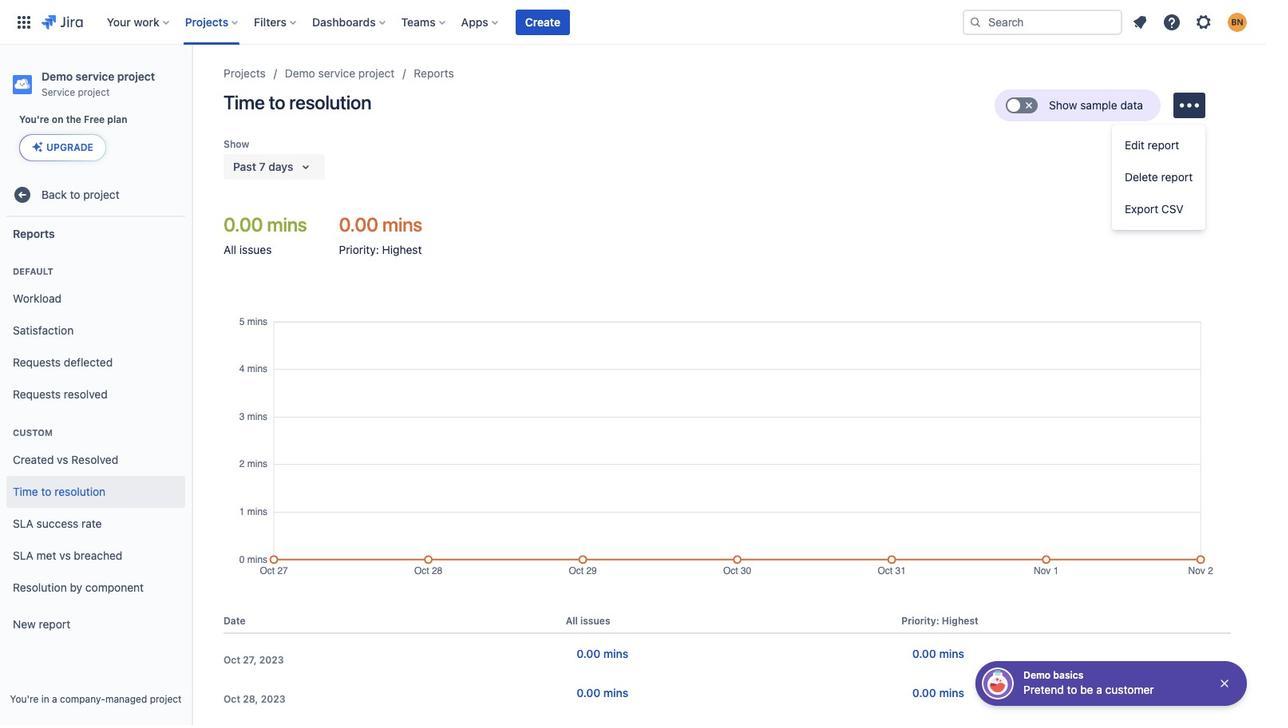 Task type: locate. For each thing, give the bounding box(es) containing it.
upgrade button
[[20, 135, 105, 161]]

2 oct from the top
[[224, 693, 240, 705]]

1 vertical spatial 2023
[[261, 693, 286, 705]]

1 oct from the top
[[224, 654, 240, 666]]

reports up default
[[13, 226, 55, 240]]

jira image
[[42, 12, 83, 32], [42, 12, 83, 32]]

demo for demo basics pretend to be a customer
[[1024, 669, 1051, 681]]

0 horizontal spatial a
[[52, 693, 57, 705]]

0 vertical spatial requests
[[13, 355, 61, 369]]

1 vertical spatial time to resolution
[[13, 484, 106, 498]]

1 vertical spatial sla
[[13, 548, 33, 562]]

demo up service
[[42, 69, 73, 83]]

requests
[[13, 355, 61, 369], [13, 387, 61, 401]]

2 vertical spatial report
[[39, 617, 70, 631]]

1 horizontal spatial a
[[1097, 683, 1103, 696]]

issues
[[239, 243, 272, 256], [581, 615, 611, 627]]

new report link
[[6, 609, 185, 641]]

requests resolved
[[13, 387, 108, 401]]

on
[[52, 113, 64, 125]]

0 horizontal spatial show
[[224, 138, 249, 150]]

2023 right 28,
[[261, 693, 286, 705]]

1 vertical spatial reports
[[13, 226, 55, 240]]

0.00 mins all issues
[[224, 213, 307, 256]]

reports down teams dropdown button
[[414, 66, 454, 80]]

1 horizontal spatial issues
[[581, 615, 611, 627]]

to up the sla success rate
[[41, 484, 52, 498]]

0 vertical spatial 2023
[[259, 654, 284, 666]]

custom
[[13, 427, 53, 438]]

reports
[[414, 66, 454, 80], [13, 226, 55, 240]]

vs right created
[[57, 453, 68, 466]]

0 vertical spatial time
[[224, 91, 265, 113]]

requests deflected link
[[6, 347, 185, 379]]

1 vertical spatial report
[[1162, 170, 1193, 184]]

0 vertical spatial resolution
[[289, 91, 372, 113]]

show for show sample data
[[1049, 98, 1078, 112]]

resolution
[[289, 91, 372, 113], [55, 484, 106, 498]]

show left sample
[[1049, 98, 1078, 112]]

0 vertical spatial reports
[[414, 66, 454, 80]]

0 horizontal spatial priority:
[[339, 243, 379, 256]]

1 vertical spatial you're
[[10, 693, 39, 705]]

component
[[85, 580, 144, 594]]

requests up custom
[[13, 387, 61, 401]]

highest
[[382, 243, 422, 256], [942, 615, 979, 627]]

1 vertical spatial requests
[[13, 387, 61, 401]]

report right new
[[39, 617, 70, 631]]

a inside the demo basics pretend to be a customer
[[1097, 683, 1103, 696]]

0 horizontal spatial all
[[224, 243, 236, 256]]

service up free
[[76, 69, 114, 83]]

1 vertical spatial issues
[[581, 615, 611, 627]]

projects for projects link
[[224, 66, 266, 80]]

resolution down demo service project link
[[289, 91, 372, 113]]

demo inside demo service project service project
[[42, 69, 73, 83]]

0 horizontal spatial service
[[76, 69, 114, 83]]

past 7 days button
[[224, 154, 325, 180]]

0 horizontal spatial demo
[[42, 69, 73, 83]]

demo for demo service project
[[285, 66, 315, 80]]

project right back
[[83, 187, 120, 201]]

resolution
[[13, 580, 67, 594]]

resolution up rate
[[55, 484, 106, 498]]

sla left success
[[13, 516, 33, 530]]

report inside button
[[1148, 138, 1180, 152]]

2023
[[259, 654, 284, 666], [261, 693, 286, 705]]

issues inside 0.00 mins all issues
[[239, 243, 272, 256]]

your profile and settings image
[[1228, 12, 1247, 32]]

time inside custom group
[[13, 484, 38, 498]]

1 horizontal spatial resolution
[[289, 91, 372, 113]]

service down dashboards
[[318, 66, 356, 80]]

vs
[[57, 453, 68, 466], [59, 548, 71, 562]]

0 vertical spatial projects
[[185, 15, 229, 28]]

2 horizontal spatial demo
[[1024, 669, 1051, 681]]

time to resolution up success
[[13, 484, 106, 498]]

time down projects link
[[224, 91, 265, 113]]

all issues
[[566, 615, 611, 627]]

you're left on
[[19, 113, 49, 125]]

show sample data
[[1049, 98, 1144, 112]]

0 vertical spatial all
[[224, 243, 236, 256]]

1 vertical spatial priority:
[[902, 615, 940, 627]]

demo up pretend
[[1024, 669, 1051, 681]]

show up past at the left top of the page
[[224, 138, 249, 150]]

1 horizontal spatial show
[[1049, 98, 1078, 112]]

vs right met
[[59, 548, 71, 562]]

1 horizontal spatial all
[[566, 615, 578, 627]]

report for new report
[[39, 617, 70, 631]]

the
[[66, 113, 81, 125]]

0 horizontal spatial time to resolution
[[13, 484, 106, 498]]

1 vertical spatial resolution
[[55, 484, 106, 498]]

days
[[269, 160, 293, 173]]

projects inside projects popup button
[[185, 15, 229, 28]]

1 sla from the top
[[13, 516, 33, 530]]

past 7 days
[[233, 160, 293, 173]]

free
[[84, 113, 105, 125]]

you're
[[19, 113, 49, 125], [10, 693, 39, 705]]

0 vertical spatial sla
[[13, 516, 33, 530]]

1 vertical spatial projects
[[224, 66, 266, 80]]

1 horizontal spatial time
[[224, 91, 265, 113]]

1 vertical spatial time
[[13, 484, 38, 498]]

1 horizontal spatial priority:
[[902, 615, 940, 627]]

banner
[[0, 0, 1267, 45]]

1 horizontal spatial highest
[[942, 615, 979, 627]]

search image
[[970, 16, 982, 28]]

1 horizontal spatial reports
[[414, 66, 454, 80]]

demo right projects link
[[285, 66, 315, 80]]

a right be
[[1097, 683, 1103, 696]]

you're for you're in a company-managed project
[[10, 693, 39, 705]]

0 vertical spatial you're
[[19, 113, 49, 125]]

service for demo service project service project
[[76, 69, 114, 83]]

customer
[[1106, 683, 1154, 696]]

0 vertical spatial issues
[[239, 243, 272, 256]]

report up the csv
[[1162, 170, 1193, 184]]

0.00
[[224, 213, 263, 236], [339, 213, 379, 236], [577, 646, 601, 660], [913, 646, 937, 660], [577, 685, 601, 699], [913, 685, 937, 699]]

0 horizontal spatial resolution
[[55, 484, 106, 498]]

0 horizontal spatial highest
[[382, 243, 422, 256]]

oct
[[224, 654, 240, 666], [224, 693, 240, 705]]

project left reports 'link'
[[359, 66, 395, 80]]

projects
[[185, 15, 229, 28], [224, 66, 266, 80]]

time to resolution inside custom group
[[13, 484, 106, 498]]

highest inside 0.00 mins priority: highest
[[382, 243, 422, 256]]

to left be
[[1067, 683, 1078, 696]]

demo
[[285, 66, 315, 80], [42, 69, 73, 83], [1024, 669, 1051, 681]]

priority: highest
[[902, 615, 979, 627]]

to
[[269, 91, 285, 113], [70, 187, 80, 201], [41, 484, 52, 498], [1067, 683, 1078, 696]]

service inside demo service project service project
[[76, 69, 114, 83]]

to right back
[[70, 187, 80, 201]]

projects right sidebar navigation 'icon' on the left top of page
[[224, 66, 266, 80]]

0 horizontal spatial issues
[[239, 243, 272, 256]]

2023 right 27,
[[259, 654, 284, 666]]

0 vertical spatial report
[[1148, 138, 1180, 152]]

apps
[[461, 15, 489, 28]]

sla met vs breached
[[13, 548, 122, 562]]

priority:
[[339, 243, 379, 256], [902, 615, 940, 627]]

2 sla from the top
[[13, 548, 33, 562]]

oct left 28,
[[224, 693, 240, 705]]

project
[[359, 66, 395, 80], [117, 69, 155, 83], [78, 86, 110, 98], [83, 187, 120, 201], [150, 693, 182, 705]]

requests deflected
[[13, 355, 113, 369]]

report inside button
[[1162, 170, 1193, 184]]

you're left "in"
[[10, 693, 39, 705]]

you're for you're on the free plan
[[19, 113, 49, 125]]

sidebar navigation image
[[174, 64, 209, 96]]

csv
[[1162, 202, 1184, 216]]

to inside time to resolution link
[[41, 484, 52, 498]]

time to resolution down demo service project link
[[224, 91, 372, 113]]

a right "in"
[[52, 693, 57, 705]]

project up the plan
[[117, 69, 155, 83]]

1 vertical spatial all
[[566, 615, 578, 627]]

edit
[[1125, 138, 1145, 152]]

appswitcher icon image
[[14, 12, 34, 32]]

1 vertical spatial oct
[[224, 693, 240, 705]]

0 vertical spatial time to resolution
[[224, 91, 372, 113]]

0 vertical spatial highest
[[382, 243, 422, 256]]

back to project
[[42, 187, 120, 201]]

7
[[259, 160, 266, 173]]

projects for projects popup button
[[185, 15, 229, 28]]

created
[[13, 453, 54, 466]]

time down created
[[13, 484, 38, 498]]

1 vertical spatial show
[[224, 138, 249, 150]]

report
[[1148, 138, 1180, 152], [1162, 170, 1193, 184], [39, 617, 70, 631]]

report right edit
[[1148, 138, 1180, 152]]

2 requests from the top
[[13, 387, 61, 401]]

your work
[[107, 15, 160, 28]]

a
[[1097, 683, 1103, 696], [52, 693, 57, 705]]

projects right work
[[185, 15, 229, 28]]

sla left met
[[13, 548, 33, 562]]

demo inside the demo basics pretend to be a customer
[[1024, 669, 1051, 681]]

plan
[[107, 113, 127, 125]]

sla
[[13, 516, 33, 530], [13, 548, 33, 562]]

in
[[41, 693, 49, 705]]

your
[[107, 15, 131, 28]]

time
[[224, 91, 265, 113], [13, 484, 38, 498]]

1 vertical spatial vs
[[59, 548, 71, 562]]

time to resolution
[[224, 91, 372, 113], [13, 484, 106, 498]]

2023 for oct 28, 2023
[[261, 693, 286, 705]]

0 vertical spatial oct
[[224, 654, 240, 666]]

export csv
[[1125, 202, 1184, 216]]

demo service project
[[285, 66, 395, 80]]

1 horizontal spatial demo
[[285, 66, 315, 80]]

mins inside 0.00 mins all issues
[[267, 213, 307, 236]]

Search field
[[963, 9, 1123, 35]]

1 requests from the top
[[13, 355, 61, 369]]

1 horizontal spatial service
[[318, 66, 356, 80]]

delete
[[1125, 170, 1159, 184]]

0 vertical spatial priority:
[[339, 243, 379, 256]]

requests down satisfaction at the top of page
[[13, 355, 61, 369]]

all
[[224, 243, 236, 256], [566, 615, 578, 627]]

default group
[[6, 249, 185, 415]]

service for demo service project
[[318, 66, 356, 80]]

0 vertical spatial show
[[1049, 98, 1078, 112]]

teams button
[[397, 9, 452, 35]]

0 horizontal spatial time
[[13, 484, 38, 498]]

oct left 27,
[[224, 654, 240, 666]]



Task type: vqa. For each thing, say whether or not it's contained in the screenshot.
SLA met vs breached
yes



Task type: describe. For each thing, give the bounding box(es) containing it.
teams
[[401, 15, 436, 28]]

workload link
[[6, 283, 185, 315]]

more image
[[1177, 93, 1203, 118]]

apps button
[[457, 9, 505, 35]]

requests for requests resolved
[[13, 387, 61, 401]]

demo service project link
[[285, 64, 395, 83]]

banner containing your work
[[0, 0, 1267, 45]]

project for demo service project
[[359, 66, 395, 80]]

edit report button
[[1113, 129, 1206, 161]]

to up days
[[269, 91, 285, 113]]

delete report button
[[1113, 161, 1206, 193]]

demo basics pretend to be a customer
[[1024, 669, 1154, 696]]

primary element
[[10, 0, 963, 44]]

projects link
[[224, 64, 266, 83]]

sla met vs breached link
[[6, 540, 185, 572]]

demo service project service project
[[42, 69, 155, 98]]

satisfaction
[[13, 323, 74, 337]]

oct 28, 2023
[[224, 693, 286, 705]]

breached
[[74, 548, 122, 562]]

be
[[1081, 683, 1094, 696]]

projects button
[[180, 9, 244, 35]]

dashboards
[[312, 15, 376, 28]]

create
[[525, 15, 561, 28]]

your work button
[[102, 9, 175, 35]]

pretend
[[1024, 683, 1064, 696]]

oct 27, 2023
[[224, 654, 284, 666]]

rate
[[81, 516, 102, 530]]

created vs resolved
[[13, 453, 118, 466]]

2023 for oct 27, 2023
[[259, 654, 284, 666]]

success
[[36, 516, 78, 530]]

show for show
[[224, 138, 249, 150]]

0 vertical spatial vs
[[57, 453, 68, 466]]

deflected
[[64, 355, 113, 369]]

28,
[[243, 693, 258, 705]]

past
[[233, 160, 256, 173]]

you're in a company-managed project
[[10, 693, 182, 705]]

met
[[36, 548, 56, 562]]

sla success rate
[[13, 516, 102, 530]]

0.00 inside 0.00 mins all issues
[[224, 213, 263, 236]]

date
[[224, 615, 246, 627]]

resolution by component link
[[6, 572, 185, 604]]

basics
[[1054, 669, 1084, 681]]

report for delete report
[[1162, 170, 1193, 184]]

delete report
[[1125, 170, 1193, 184]]

mins inside 0.00 mins priority: highest
[[383, 213, 422, 236]]

workload
[[13, 291, 62, 305]]

sample
[[1081, 98, 1118, 112]]

to inside the demo basics pretend to be a customer
[[1067, 683, 1078, 696]]

export csv link
[[1113, 193, 1206, 225]]

custom group
[[6, 411, 185, 609]]

new report
[[13, 617, 70, 631]]

new
[[13, 617, 36, 631]]

project for demo service project service project
[[117, 69, 155, 83]]

0 horizontal spatial reports
[[13, 226, 55, 240]]

satisfaction link
[[6, 315, 185, 347]]

oct for oct 27, 2023
[[224, 654, 240, 666]]

report for edit report
[[1148, 138, 1180, 152]]

close image
[[1219, 677, 1232, 690]]

help image
[[1163, 12, 1182, 32]]

managed
[[105, 693, 147, 705]]

created vs resolved link
[[6, 444, 185, 476]]

demo for demo service project service project
[[42, 69, 73, 83]]

filters button
[[249, 9, 303, 35]]

upgrade
[[46, 141, 93, 153]]

export
[[1125, 202, 1159, 216]]

sla for sla success rate
[[13, 516, 33, 530]]

create button
[[516, 9, 570, 35]]

sla for sla met vs breached
[[13, 548, 33, 562]]

project right managed
[[150, 693, 182, 705]]

service
[[42, 86, 75, 98]]

resolved
[[64, 387, 108, 401]]

notifications image
[[1131, 12, 1150, 32]]

default
[[13, 266, 53, 276]]

project for back to project
[[83, 187, 120, 201]]

requests for requests deflected
[[13, 355, 61, 369]]

to inside back to project link
[[70, 187, 80, 201]]

you're on the free plan
[[19, 113, 127, 125]]

0.00 mins priority: highest
[[339, 213, 422, 256]]

0.00 inside 0.00 mins priority: highest
[[339, 213, 379, 236]]

sla success rate link
[[6, 508, 185, 540]]

27,
[[243, 654, 257, 666]]

time to resolution link
[[6, 476, 185, 508]]

edit report
[[1125, 138, 1180, 152]]

back
[[42, 187, 67, 201]]

filters
[[254, 15, 287, 28]]

resolution by component
[[13, 580, 144, 594]]

all inside 0.00 mins all issues
[[224, 243, 236, 256]]

oct for oct 28, 2023
[[224, 693, 240, 705]]

resolved
[[71, 453, 118, 466]]

project up free
[[78, 86, 110, 98]]

dashboards button
[[308, 9, 392, 35]]

settings image
[[1195, 12, 1214, 32]]

work
[[134, 15, 160, 28]]

1 vertical spatial highest
[[942, 615, 979, 627]]

priority: inside 0.00 mins priority: highest
[[339, 243, 379, 256]]

back to project link
[[6, 179, 185, 211]]

by
[[70, 580, 82, 594]]

1 horizontal spatial time to resolution
[[224, 91, 372, 113]]

reports link
[[414, 64, 454, 83]]

company-
[[60, 693, 105, 705]]

resolution inside custom group
[[55, 484, 106, 498]]

data
[[1121, 98, 1144, 112]]

requests resolved link
[[6, 379, 185, 411]]



